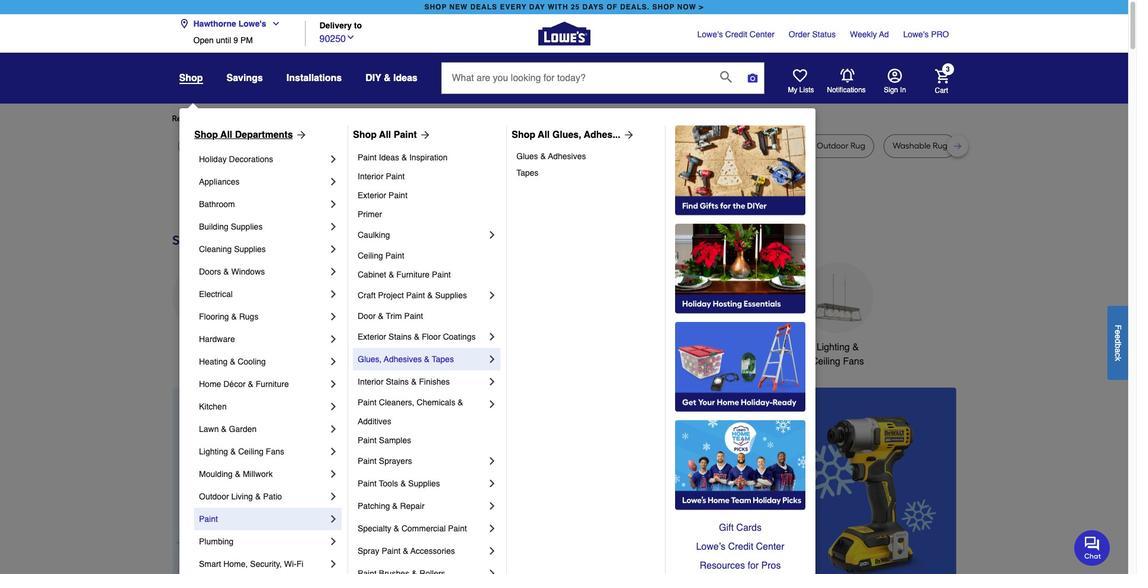 Task type: locate. For each thing, give the bounding box(es) containing it.
chevron right image for craft project paint & supplies
[[486, 290, 498, 302]]

1 shop from the left
[[425, 3, 447, 11]]

2 allen from the left
[[590, 141, 608, 151]]

& inside button
[[384, 73, 391, 84]]

all up furniture
[[379, 130, 391, 140]]

0 vertical spatial ideas
[[393, 73, 418, 84]]

2 horizontal spatial lowe's
[[904, 30, 929, 39]]

additives
[[358, 417, 392, 427]]

0 horizontal spatial chevron down image
[[266, 19, 281, 28]]

0 horizontal spatial all
[[220, 130, 232, 140]]

arrow right image inside 'shop all paint' link
[[417, 129, 431, 141]]

1 all from the left
[[220, 130, 232, 140]]

arrow left image
[[393, 492, 404, 504]]

lowe's credit center link
[[675, 538, 806, 557]]

shop new deals every day with 25 days of deals. shop now >
[[425, 3, 704, 11]]

1 vertical spatial credit
[[728, 542, 754, 553]]

you
[[280, 114, 294, 124], [385, 114, 399, 124]]

rug left 'indoor'
[[749, 141, 763, 151]]

2 shop from the left
[[353, 130, 377, 140]]

1 horizontal spatial chevron down image
[[346, 32, 355, 42]]

0 horizontal spatial furniture
[[256, 380, 289, 389]]

paint right spray
[[382, 547, 401, 556]]

chevron right image for doors & windows
[[328, 266, 340, 278]]

interior up exterior paint
[[358, 172, 384, 181]]

shop all glues, adhes...
[[512, 130, 621, 140]]

0 horizontal spatial and
[[491, 141, 507, 151]]

kitchen for kitchen
[[199, 402, 227, 412]]

appliances down holiday
[[199, 177, 240, 187]]

paint link
[[199, 508, 328, 531]]

heating & cooling link
[[199, 351, 328, 373]]

1 horizontal spatial lighting
[[817, 342, 850, 353]]

allen and roth rug
[[590, 141, 661, 151]]

holiday decorations link
[[199, 148, 328, 171]]

0 horizontal spatial glues,
[[358, 355, 382, 364]]

shop up 5x8
[[194, 130, 218, 140]]

lowe's home improvement cart image
[[935, 69, 949, 83]]

patching & repair link
[[358, 495, 486, 518]]

lowe's down >
[[698, 30, 723, 39]]

craft project paint & supplies link
[[358, 284, 486, 307]]

1 horizontal spatial you
[[385, 114, 399, 124]]

electrical link
[[199, 283, 328, 306]]

2 shop from the left
[[653, 3, 675, 11]]

1 shop from the left
[[194, 130, 218, 140]]

e up b
[[1114, 335, 1123, 339]]

1 vertical spatial chevron down image
[[346, 32, 355, 42]]

exterior
[[358, 191, 386, 200], [358, 332, 386, 342]]

credit up search image
[[726, 30, 748, 39]]

center inside "link"
[[756, 542, 785, 553]]

paint up additives
[[358, 398, 377, 408]]

0 horizontal spatial lighting
[[199, 447, 228, 457]]

tapes up finishes
[[432, 355, 454, 364]]

1 horizontal spatial glues,
[[553, 130, 582, 140]]

f e e d b a c k
[[1114, 325, 1123, 361]]

chevron right image for smart home, security, wi-fi
[[328, 559, 340, 571]]

open
[[193, 36, 214, 45]]

wi-
[[284, 560, 297, 569]]

1 vertical spatial kitchen
[[199, 402, 227, 412]]

credit inside "link"
[[728, 542, 754, 553]]

camera image
[[747, 72, 759, 84]]

washable for washable rug
[[893, 141, 931, 151]]

rug up glues & adhesives
[[548, 141, 562, 151]]

christmas
[[366, 342, 409, 353]]

0 vertical spatial lighting & ceiling fans
[[812, 342, 864, 367]]

2 area from the left
[[528, 141, 546, 151]]

rug down the more at the left of the page
[[323, 141, 337, 151]]

chevron down image
[[266, 19, 281, 28], [346, 32, 355, 42]]

2 vertical spatial ceiling
[[238, 447, 264, 457]]

7 rug from the left
[[749, 141, 763, 151]]

& inside 'link'
[[230, 447, 236, 457]]

home décor & furniture link
[[199, 373, 328, 396]]

arrow right image
[[293, 129, 307, 141], [417, 129, 431, 141], [935, 492, 947, 504]]

1 horizontal spatial roth
[[627, 141, 645, 151]]

chevron right image for paint
[[328, 514, 340, 526]]

roth up "tapes" link
[[627, 141, 645, 151]]

allen down adhes...
[[590, 141, 608, 151]]

specialty & commercial paint link
[[358, 518, 486, 540]]

0 horizontal spatial smart
[[199, 560, 221, 569]]

lowe's for lowe's pro
[[904, 30, 929, 39]]

appliances
[[199, 177, 240, 187], [184, 342, 231, 353]]

shop left new
[[425, 3, 447, 11]]

1 horizontal spatial home
[[749, 342, 775, 353]]

0 vertical spatial exterior
[[358, 191, 386, 200]]

patching & repair
[[358, 502, 425, 511]]

1 horizontal spatial all
[[379, 130, 391, 140]]

2 washable from the left
[[893, 141, 931, 151]]

chat invite button image
[[1075, 530, 1111, 566]]

outdoor living & patio link
[[199, 486, 328, 508]]

1 vertical spatial decorations
[[362, 357, 413, 367]]

9 rug from the left
[[933, 141, 948, 151]]

3 shop from the left
[[512, 130, 536, 140]]

1 you from the left
[[280, 114, 294, 124]]

finishes
[[419, 377, 450, 387]]

1 vertical spatial stains
[[386, 377, 409, 387]]

paint up paint ideas & inspiration
[[394, 130, 417, 140]]

paint inside paint cleaners, chemicals & additives
[[358, 398, 377, 408]]

rug rug
[[244, 141, 276, 151]]

recommended
[[172, 114, 229, 124]]

stains up 'christmas'
[[389, 332, 412, 342]]

tapes down glues
[[517, 168, 539, 178]]

you left the more at the left of the page
[[280, 114, 294, 124]]

1 horizontal spatial fans
[[843, 357, 864, 367]]

chevron right image for lighting & ceiling fans
[[328, 446, 340, 458]]

supplies inside building supplies "link"
[[231, 222, 263, 232]]

interior stains & finishes link
[[358, 371, 486, 393]]

>
[[699, 3, 704, 11]]

decorations inside button
[[362, 357, 413, 367]]

1 horizontal spatial smart
[[721, 342, 747, 353]]

ideas right diy
[[393, 73, 418, 84]]

1 horizontal spatial lighting & ceiling fans
[[812, 342, 864, 367]]

chevron right image for plumbing
[[328, 536, 340, 548]]

lowe's up pm on the left of the page
[[239, 19, 266, 28]]

smart inside button
[[721, 342, 747, 353]]

2 horizontal spatial shop
[[512, 130, 536, 140]]

glues & adhesives link
[[517, 148, 657, 165]]

chevron right image for building supplies
[[328, 221, 340, 233]]

lowe's left "pro"
[[904, 30, 929, 39]]

supplies up cleaning supplies
[[231, 222, 263, 232]]

security,
[[250, 560, 282, 569]]

1 horizontal spatial washable
[[893, 141, 931, 151]]

1 vertical spatial adhesives
[[384, 355, 422, 364]]

1 vertical spatial home
[[199, 380, 221, 389]]

2 horizontal spatial for
[[748, 561, 759, 572]]

shop up allen and roth area rug
[[512, 130, 536, 140]]

1 vertical spatial furniture
[[256, 380, 289, 389]]

lowe's pro
[[904, 30, 949, 39]]

0 vertical spatial interior
[[358, 172, 384, 181]]

smart home, security, wi-fi link
[[199, 553, 328, 575]]

chevron right image for flooring & rugs
[[328, 311, 340, 323]]

rug down cart
[[933, 141, 948, 151]]

8 rug from the left
[[851, 141, 866, 151]]

tapes
[[517, 168, 539, 178], [432, 355, 454, 364]]

1 horizontal spatial adhesives
[[548, 152, 586, 161]]

2 roth from the left
[[627, 141, 645, 151]]

0 vertical spatial fans
[[843, 357, 864, 367]]

paint down additives
[[358, 436, 377, 446]]

1 horizontal spatial tapes
[[517, 168, 539, 178]]

exterior up primer on the top of the page
[[358, 191, 386, 200]]

2 and from the left
[[610, 141, 625, 151]]

0 horizontal spatial for
[[268, 114, 278, 124]]

exterior up 'christmas'
[[358, 332, 386, 342]]

0 vertical spatial credit
[[726, 30, 748, 39]]

0 horizontal spatial shop
[[194, 130, 218, 140]]

ceiling inside 'link'
[[238, 447, 264, 457]]

0 vertical spatial adhesives
[[548, 152, 586, 161]]

e up d
[[1114, 330, 1123, 335]]

decorations for holiday
[[229, 155, 273, 164]]

rug right outdoor
[[851, 141, 866, 151]]

allen for allen and roth rug
[[590, 141, 608, 151]]

appliances up heating at the bottom
[[184, 342, 231, 353]]

1 area from the left
[[303, 141, 321, 151]]

up to 50 percent off select tools and accessories. image
[[382, 388, 957, 575]]

glues,
[[553, 130, 582, 140], [358, 355, 382, 364]]

decorations
[[229, 155, 273, 164], [362, 357, 413, 367]]

for left pros
[[748, 561, 759, 572]]

chevron right image for patching & repair
[[486, 501, 498, 513]]

rug down shop all departments
[[244, 141, 259, 151]]

1 vertical spatial ceiling
[[812, 357, 841, 367]]

recommended searches for you
[[172, 114, 294, 124]]

0 horizontal spatial allen
[[471, 141, 489, 151]]

furniture up craft project paint & supplies
[[397, 270, 430, 280]]

lowe's inside button
[[239, 19, 266, 28]]

supplies down cabinet & furniture paint link
[[435, 291, 467, 300]]

shop down more suggestions for you link
[[353, 130, 377, 140]]

you for recommended searches for you
[[280, 114, 294, 124]]

1 roth from the left
[[509, 141, 526, 151]]

chevron right image for paint tools & supplies
[[486, 478, 498, 490]]

kitchen faucets
[[444, 342, 512, 353]]

cleaning supplies
[[199, 245, 266, 254]]

for
[[268, 114, 278, 124], [373, 114, 383, 124], [748, 561, 759, 572]]

scroll to item #2 image
[[638, 573, 668, 575]]

chevron right image
[[328, 176, 340, 188], [328, 221, 340, 233], [486, 229, 498, 241], [328, 244, 340, 255], [328, 266, 340, 278], [328, 289, 340, 300], [328, 311, 340, 323], [328, 334, 340, 345], [328, 446, 340, 458], [486, 456, 498, 467], [328, 491, 340, 503], [328, 514, 340, 526], [486, 523, 498, 535], [486, 546, 498, 558]]

1 horizontal spatial for
[[373, 114, 383, 124]]

1 vertical spatial tapes
[[432, 355, 454, 364]]

& inside button
[[853, 342, 859, 353]]

2 interior from the top
[[358, 377, 384, 387]]

all up glues & adhesives
[[538, 130, 550, 140]]

0 horizontal spatial shop
[[425, 3, 447, 11]]

2 all from the left
[[379, 130, 391, 140]]

status
[[813, 30, 836, 39]]

lowe's
[[239, 19, 266, 28], [698, 30, 723, 39], [904, 30, 929, 39]]

interior
[[358, 172, 384, 181], [358, 377, 384, 387]]

doors
[[199, 267, 221, 277]]

f e e d b a c k button
[[1108, 306, 1129, 380]]

&
[[384, 73, 391, 84], [541, 152, 546, 161], [402, 153, 407, 162], [224, 267, 229, 277], [389, 270, 394, 280], [427, 291, 433, 300], [378, 312, 384, 321], [231, 312, 237, 322], [414, 332, 420, 342], [853, 342, 859, 353], [424, 355, 430, 364], [230, 357, 236, 367], [411, 377, 417, 387], [248, 380, 253, 389], [458, 398, 463, 408], [221, 425, 227, 434], [230, 447, 236, 457], [235, 470, 241, 479], [401, 479, 406, 489], [255, 492, 261, 502], [392, 502, 398, 511], [394, 524, 399, 534], [403, 547, 409, 556]]

paint down interior paint
[[389, 191, 408, 200]]

0 vertical spatial center
[[750, 30, 775, 39]]

all for glues,
[[538, 130, 550, 140]]

1 vertical spatial interior
[[358, 377, 384, 387]]

shop 25 days of deals by category image
[[172, 230, 957, 250]]

1 vertical spatial lighting
[[199, 447, 228, 457]]

glues, down recommended searches for you heading
[[553, 130, 582, 140]]

1 horizontal spatial area
[[528, 141, 546, 151]]

allen for allen and roth area rug
[[471, 141, 489, 151]]

interior down christmas decorations
[[358, 377, 384, 387]]

hawthorne
[[193, 19, 236, 28]]

1 allen from the left
[[471, 141, 489, 151]]

0 horizontal spatial tapes
[[432, 355, 454, 364]]

roth for rug
[[627, 141, 645, 151]]

rug left 5x8
[[187, 141, 202, 151]]

living
[[231, 492, 253, 502]]

indoor
[[791, 141, 815, 151]]

2 exterior from the top
[[358, 332, 386, 342]]

2 rug from the left
[[244, 141, 259, 151]]

paint down 'ceiling paint' link
[[432, 270, 451, 280]]

1 horizontal spatial shop
[[353, 130, 377, 140]]

0 horizontal spatial arrow right image
[[293, 129, 307, 141]]

1 vertical spatial exterior
[[358, 332, 386, 342]]

1 horizontal spatial allen
[[590, 141, 608, 151]]

chevron right image for lawn & garden
[[328, 424, 340, 435]]

new
[[450, 3, 468, 11]]

ad
[[879, 30, 889, 39]]

1 exterior from the top
[[358, 191, 386, 200]]

90250 button
[[320, 31, 355, 46]]

center left order
[[750, 30, 775, 39]]

credit up resources for pros link
[[728, 542, 754, 553]]

for up departments
[[268, 114, 278, 124]]

0 horizontal spatial kitchen
[[199, 402, 227, 412]]

1 interior from the top
[[358, 172, 384, 181]]

building supplies link
[[199, 216, 328, 238]]

0 vertical spatial decorations
[[229, 155, 273, 164]]

2 horizontal spatial area
[[729, 141, 747, 151]]

paint
[[394, 130, 417, 140], [358, 153, 377, 162], [386, 172, 405, 181], [389, 191, 408, 200], [386, 251, 404, 261], [432, 270, 451, 280], [406, 291, 425, 300], [404, 312, 423, 321], [358, 398, 377, 408], [358, 436, 377, 446], [358, 457, 377, 466], [358, 479, 377, 489], [199, 515, 218, 524], [448, 524, 467, 534], [382, 547, 401, 556]]

1 horizontal spatial ceiling
[[358, 251, 383, 261]]

90250
[[320, 34, 346, 44]]

hawthorne lowe's button
[[179, 12, 285, 36]]

chevron right image for specialty & commercial paint
[[486, 523, 498, 535]]

home décor & furniture
[[199, 380, 289, 389]]

supplies inside the cleaning supplies link
[[234, 245, 266, 254]]

kitchen down 'coatings'
[[444, 342, 475, 353]]

ideas down furniture
[[379, 153, 399, 162]]

decorations down rug rug
[[229, 155, 273, 164]]

location image
[[179, 19, 189, 28]]

fans inside 'link'
[[266, 447, 284, 457]]

rug right arrow right image
[[647, 141, 661, 151]]

& inside paint cleaners, chemicals & additives
[[458, 398, 463, 408]]

paint tools & supplies link
[[358, 473, 486, 495]]

1 vertical spatial appliances
[[184, 342, 231, 353]]

0 horizontal spatial decorations
[[229, 155, 273, 164]]

home,
[[224, 560, 248, 569]]

0 horizontal spatial lowe's
[[239, 19, 266, 28]]

arrow right image for shop all departments
[[293, 129, 307, 141]]

open until 9 pm
[[193, 36, 253, 45]]

my
[[788, 86, 798, 94]]

0 vertical spatial stains
[[389, 332, 412, 342]]

0 horizontal spatial bathroom
[[199, 200, 235, 209]]

all down 'recommended searches for you'
[[220, 130, 232, 140]]

shop for shop all paint
[[353, 130, 377, 140]]

0 vertical spatial bathroom
[[199, 200, 235, 209]]

2 horizontal spatial arrow right image
[[935, 492, 947, 504]]

1 vertical spatial center
[[756, 542, 785, 553]]

Search Query text field
[[442, 63, 711, 94]]

chevron right image for exterior stains & floor coatings
[[486, 331, 498, 343]]

3 all from the left
[[538, 130, 550, 140]]

furniture
[[397, 270, 430, 280], [256, 380, 289, 389]]

smart home
[[721, 342, 775, 353]]

credit for lowe's
[[728, 542, 754, 553]]

1 horizontal spatial shop
[[653, 3, 675, 11]]

for up shop all paint
[[373, 114, 383, 124]]

0 vertical spatial lighting
[[817, 342, 850, 353]]

1 vertical spatial fans
[[266, 447, 284, 457]]

center up pros
[[756, 542, 785, 553]]

1 horizontal spatial lowe's
[[698, 30, 723, 39]]

chevron right image for paint sprayers
[[486, 456, 498, 467]]

holiday
[[199, 155, 227, 164]]

supplies up 'windows'
[[234, 245, 266, 254]]

0 horizontal spatial area
[[303, 141, 321, 151]]

spray paint & accessories link
[[358, 540, 486, 563]]

0 vertical spatial home
[[749, 342, 775, 353]]

shop left now
[[653, 3, 675, 11]]

bathroom inside button
[[637, 342, 679, 353]]

paint right trim
[[404, 312, 423, 321]]

bathroom button
[[622, 262, 694, 355]]

bathroom link
[[199, 193, 328, 216]]

chevron right image
[[328, 153, 340, 165], [328, 198, 340, 210], [486, 290, 498, 302], [486, 331, 498, 343], [486, 354, 498, 366], [328, 356, 340, 368], [486, 376, 498, 388], [328, 379, 340, 390], [486, 399, 498, 411], [328, 401, 340, 413], [328, 424, 340, 435], [328, 469, 340, 481], [486, 478, 498, 490], [486, 501, 498, 513], [328, 536, 340, 548], [328, 559, 340, 571], [486, 568, 498, 575]]

glues
[[517, 152, 538, 161]]

stains up cleaners,
[[386, 377, 409, 387]]

chevron right image for interior stains & finishes
[[486, 376, 498, 388]]

lowe's home improvement notification center image
[[840, 69, 855, 83]]

0 horizontal spatial you
[[280, 114, 294, 124]]

you up 'shop all paint' link
[[385, 114, 399, 124]]

faucets
[[478, 342, 512, 353]]

1 vertical spatial bathroom
[[637, 342, 679, 353]]

furniture up kitchen link
[[256, 380, 289, 389]]

1 rug from the left
[[187, 141, 202, 151]]

0 horizontal spatial ceiling
[[238, 447, 264, 457]]

decorations down 'christmas'
[[362, 357, 413, 367]]

2 you from the left
[[385, 114, 399, 124]]

ceiling
[[358, 251, 383, 261], [812, 357, 841, 367], [238, 447, 264, 457]]

2 horizontal spatial ceiling
[[812, 357, 841, 367]]

2 horizontal spatial all
[[538, 130, 550, 140]]

and for allen and roth area rug
[[491, 141, 507, 151]]

1 washable from the left
[[689, 141, 727, 151]]

lowe's home improvement logo image
[[538, 7, 590, 60]]

glues, down 'christmas'
[[358, 355, 382, 364]]

1 and from the left
[[491, 141, 507, 151]]

for for searches
[[268, 114, 278, 124]]

trim
[[386, 312, 402, 321]]

lighting & ceiling fans
[[812, 342, 864, 367], [199, 447, 284, 457]]

patio
[[263, 492, 282, 502]]

lowe's credit center
[[698, 30, 775, 39]]

chevron right image for hardware
[[328, 334, 340, 345]]

savings
[[227, 73, 263, 84]]

rug down departments
[[261, 141, 276, 151]]

arrow right image inside shop all departments link
[[293, 129, 307, 141]]

1 vertical spatial lighting & ceiling fans
[[199, 447, 284, 457]]

furniture
[[365, 141, 398, 151]]

1 horizontal spatial and
[[610, 141, 625, 151]]

0 vertical spatial glues,
[[553, 130, 582, 140]]

smart home, security, wi-fi
[[199, 560, 304, 569]]

glues, adhesives & tapes link
[[358, 348, 486, 371]]

1 horizontal spatial bathroom
[[637, 342, 679, 353]]

chevron right image for paint cleaners, chemicals & additives
[[486, 399, 498, 411]]

interior stains & finishes
[[358, 377, 450, 387]]

accessories
[[411, 547, 455, 556]]

1 horizontal spatial kitchen
[[444, 342, 475, 353]]

coatings
[[443, 332, 476, 342]]

0 vertical spatial kitchen
[[444, 342, 475, 353]]

kitchen inside button
[[444, 342, 475, 353]]

1 vertical spatial smart
[[199, 560, 221, 569]]

allen and roth area rug
[[471, 141, 562, 151]]

1 horizontal spatial decorations
[[362, 357, 413, 367]]

cleaners,
[[379, 398, 415, 408]]

lowe's home improvement lists image
[[793, 69, 807, 83]]

0 vertical spatial furniture
[[397, 270, 430, 280]]

and
[[491, 141, 507, 151], [610, 141, 625, 151]]

ceiling inside button
[[812, 357, 841, 367]]

allen right 'desk'
[[471, 141, 489, 151]]

kitchen up lawn
[[199, 402, 227, 412]]

adhesives down 'christmas'
[[384, 355, 422, 364]]

roth up glues
[[509, 141, 526, 151]]

floor
[[422, 332, 441, 342]]

0 horizontal spatial lighting & ceiling fans
[[199, 447, 284, 457]]

paint left the tools
[[358, 479, 377, 489]]

0 horizontal spatial roth
[[509, 141, 526, 151]]

paint down 'outdoor'
[[199, 515, 218, 524]]

5x8
[[204, 141, 217, 151]]

smart home button
[[712, 262, 784, 355]]

0 horizontal spatial fans
[[266, 447, 284, 457]]

None search field
[[441, 62, 765, 105]]

supplies up patching & repair link
[[408, 479, 440, 489]]

0 vertical spatial smart
[[721, 342, 747, 353]]

more suggestions for you
[[303, 114, 399, 124]]

lighting & ceiling fans inside button
[[812, 342, 864, 367]]

appliances inside button
[[184, 342, 231, 353]]

0 horizontal spatial washable
[[689, 141, 727, 151]]

decorations for christmas
[[362, 357, 413, 367]]

adhesives down shop all glues, adhes...
[[548, 152, 586, 161]]



Task type: describe. For each thing, give the bounding box(es) containing it.
day
[[529, 3, 545, 11]]

caulking
[[358, 230, 390, 240]]

rug 5x8
[[187, 141, 217, 151]]

0 vertical spatial appliances
[[199, 177, 240, 187]]

glues & adhesives
[[517, 152, 586, 161]]

0 vertical spatial chevron down image
[[266, 19, 281, 28]]

cleaning
[[199, 245, 232, 254]]

1 vertical spatial ideas
[[379, 153, 399, 162]]

tapes link
[[517, 165, 657, 181]]

9
[[234, 36, 238, 45]]

for for suggestions
[[373, 114, 383, 124]]

4 rug from the left
[[323, 141, 337, 151]]

exterior for exterior paint
[[358, 191, 386, 200]]

ceiling paint link
[[358, 246, 498, 265]]

chevron right image for holiday decorations
[[328, 153, 340, 165]]

paint down 'cabinet & furniture paint'
[[406, 291, 425, 300]]

chevron right image for heating & cooling
[[328, 356, 340, 368]]

search image
[[720, 71, 732, 83]]

shop all paint
[[353, 130, 417, 140]]

1 vertical spatial glues,
[[358, 355, 382, 364]]

windows
[[231, 267, 265, 277]]

paint samples
[[358, 436, 411, 446]]

paint down paint ideas & inspiration
[[386, 172, 405, 181]]

paint up accessories
[[448, 524, 467, 534]]

washable for washable area rug
[[689, 141, 727, 151]]

gift cards
[[719, 523, 762, 534]]

interior for interior paint
[[358, 172, 384, 181]]

chevron right image for electrical
[[328, 289, 340, 300]]

stains for exterior
[[389, 332, 412, 342]]

get your home holiday-ready. image
[[675, 322, 806, 412]]

25 days of deals. don't miss deals every day. same-day delivery on in-stock orders placed by 2 p m. image
[[172, 388, 363, 575]]

pm
[[240, 36, 253, 45]]

diy & ideas
[[366, 73, 418, 84]]

primer
[[358, 210, 382, 219]]

smart for smart home, security, wi-fi
[[199, 560, 221, 569]]

6 rug from the left
[[647, 141, 661, 151]]

shop for shop all departments
[[194, 130, 218, 140]]

2 e from the top
[[1114, 335, 1123, 339]]

chevron right image for home décor & furniture
[[328, 379, 340, 390]]

a
[[1114, 348, 1123, 353]]

chemicals
[[417, 398, 456, 408]]

exterior for exterior stains & floor coatings
[[358, 332, 386, 342]]

appliances link
[[199, 171, 328, 193]]

fans inside button
[[843, 357, 864, 367]]

weekly ad
[[850, 30, 889, 39]]

3 rug from the left
[[261, 141, 276, 151]]

until
[[216, 36, 231, 45]]

gift cards link
[[675, 519, 806, 538]]

arrow right image
[[621, 129, 635, 141]]

adhes...
[[584, 130, 621, 140]]

shop for shop all glues, adhes...
[[512, 130, 536, 140]]

indoor outdoor rug
[[791, 141, 866, 151]]

stains for interior
[[386, 377, 409, 387]]

chevron right image for bathroom
[[328, 198, 340, 210]]

order status
[[789, 30, 836, 39]]

appliances button
[[172, 262, 243, 355]]

building
[[199, 222, 229, 232]]

décor
[[224, 380, 246, 389]]

moulding & millwork
[[199, 470, 273, 479]]

smart for smart home
[[721, 342, 747, 353]]

arrow right image for shop all paint
[[417, 129, 431, 141]]

ideas inside button
[[393, 73, 418, 84]]

lowe's wishes you and your family a happy hanukkah. image
[[172, 189, 957, 219]]

shop all glues, adhes... link
[[512, 128, 635, 142]]

lawn & garden
[[199, 425, 257, 434]]

c
[[1114, 353, 1123, 357]]

paint ideas & inspiration link
[[358, 148, 498, 167]]

1 horizontal spatial furniture
[[397, 270, 430, 280]]

lowe's pro link
[[904, 28, 949, 40]]

center for lowe's credit center
[[756, 542, 785, 553]]

craft project paint & supplies
[[358, 291, 467, 300]]

diy
[[366, 73, 381, 84]]

lighting inside 'link'
[[199, 447, 228, 457]]

paint up 'cabinet & furniture paint'
[[386, 251, 404, 261]]

roth for area
[[509, 141, 526, 151]]

recommended searches for you heading
[[172, 113, 957, 125]]

ceiling paint
[[358, 251, 404, 261]]

3 area from the left
[[729, 141, 747, 151]]

chevron right image for caulking
[[486, 229, 498, 241]]

chevron right image for cleaning supplies
[[328, 244, 340, 255]]

in
[[901, 86, 906, 94]]

specialty & commercial paint
[[358, 524, 467, 534]]

sign in
[[884, 86, 906, 94]]

lowe's credit center link
[[698, 28, 775, 40]]

paint down paint samples
[[358, 457, 377, 466]]

center for lowe's credit center
[[750, 30, 775, 39]]

d
[[1114, 339, 1123, 344]]

gift
[[719, 523, 734, 534]]

delivery to
[[320, 21, 362, 30]]

washable rug
[[893, 141, 948, 151]]

departments
[[235, 130, 293, 140]]

kitchen link
[[199, 396, 328, 418]]

outdoor living & patio
[[199, 492, 282, 502]]

millwork
[[243, 470, 273, 479]]

shop all departments link
[[194, 128, 307, 142]]

supplies inside the craft project paint & supplies link
[[435, 291, 467, 300]]

holiday hosting essentials. image
[[675, 224, 806, 314]]

project
[[378, 291, 404, 300]]

weekly ad link
[[850, 28, 889, 40]]

specialty
[[358, 524, 392, 534]]

1 e from the top
[[1114, 330, 1123, 335]]

caulking link
[[358, 224, 486, 246]]

and for allen and roth rug
[[610, 141, 625, 151]]

lowe's home team holiday picks. image
[[675, 421, 806, 511]]

flooring
[[199, 312, 229, 322]]

chevron right image for kitchen
[[328, 401, 340, 413]]

chevron right image for appliances
[[328, 176, 340, 188]]

installations
[[287, 73, 342, 84]]

shop button
[[179, 72, 203, 84]]

deals.
[[620, 3, 650, 11]]

rugs
[[239, 312, 259, 322]]

lighting inside lighting & ceiling fans
[[817, 342, 850, 353]]

lowe's home improvement account image
[[888, 69, 902, 83]]

find gifts for the diyer. image
[[675, 126, 806, 216]]

all for paint
[[379, 130, 391, 140]]

suggestions
[[324, 114, 371, 124]]

home inside button
[[749, 342, 775, 353]]

f
[[1114, 325, 1123, 330]]

with
[[548, 3, 569, 11]]

paint sprayers link
[[358, 450, 486, 473]]

credit for lowe's
[[726, 30, 748, 39]]

supplies inside paint tools & supplies link
[[408, 479, 440, 489]]

primer link
[[358, 205, 498, 224]]

hardware link
[[199, 328, 328, 351]]

cart
[[935, 86, 949, 95]]

exterior stains & floor coatings link
[[358, 326, 486, 348]]

my lists
[[788, 86, 814, 94]]

all for departments
[[220, 130, 232, 140]]

paint down furniture
[[358, 153, 377, 162]]

heating & cooling
[[199, 357, 266, 367]]

0 horizontal spatial home
[[199, 380, 221, 389]]

& inside "link"
[[230, 357, 236, 367]]

0 vertical spatial tapes
[[517, 168, 539, 178]]

chevron right image for moulding & millwork
[[328, 469, 340, 481]]

kitchen for kitchen faucets
[[444, 342, 475, 353]]

repair
[[400, 502, 425, 511]]

exterior paint
[[358, 191, 408, 200]]

b
[[1114, 344, 1123, 348]]

fi
[[297, 560, 304, 569]]

paint cleaners, chemicals & additives link
[[358, 393, 486, 431]]

sign
[[884, 86, 899, 94]]

chevron down image inside 90250 button
[[346, 32, 355, 42]]

chevron right image for outdoor living & patio
[[328, 491, 340, 503]]

cooling
[[238, 357, 266, 367]]

5 rug from the left
[[548, 141, 562, 151]]

you for more suggestions for you
[[385, 114, 399, 124]]

resources for pros
[[700, 561, 781, 572]]

more
[[303, 114, 323, 124]]

flooring & rugs link
[[199, 306, 328, 328]]

cabinet
[[358, 270, 386, 280]]

chevron right image for spray paint & accessories
[[486, 546, 498, 558]]

weekly
[[850, 30, 877, 39]]

lighting & ceiling fans inside 'link'
[[199, 447, 284, 457]]

lowe's for lowe's credit center
[[698, 30, 723, 39]]

0 horizontal spatial adhesives
[[384, 355, 422, 364]]

spray
[[358, 547, 380, 556]]

lawn & garden link
[[199, 418, 328, 441]]

interior for interior stains & finishes
[[358, 377, 384, 387]]

chevron right image for glues, adhesives & tapes
[[486, 354, 498, 366]]



Task type: vqa. For each thing, say whether or not it's contained in the screenshot.
PLUMBING on the bottom
yes



